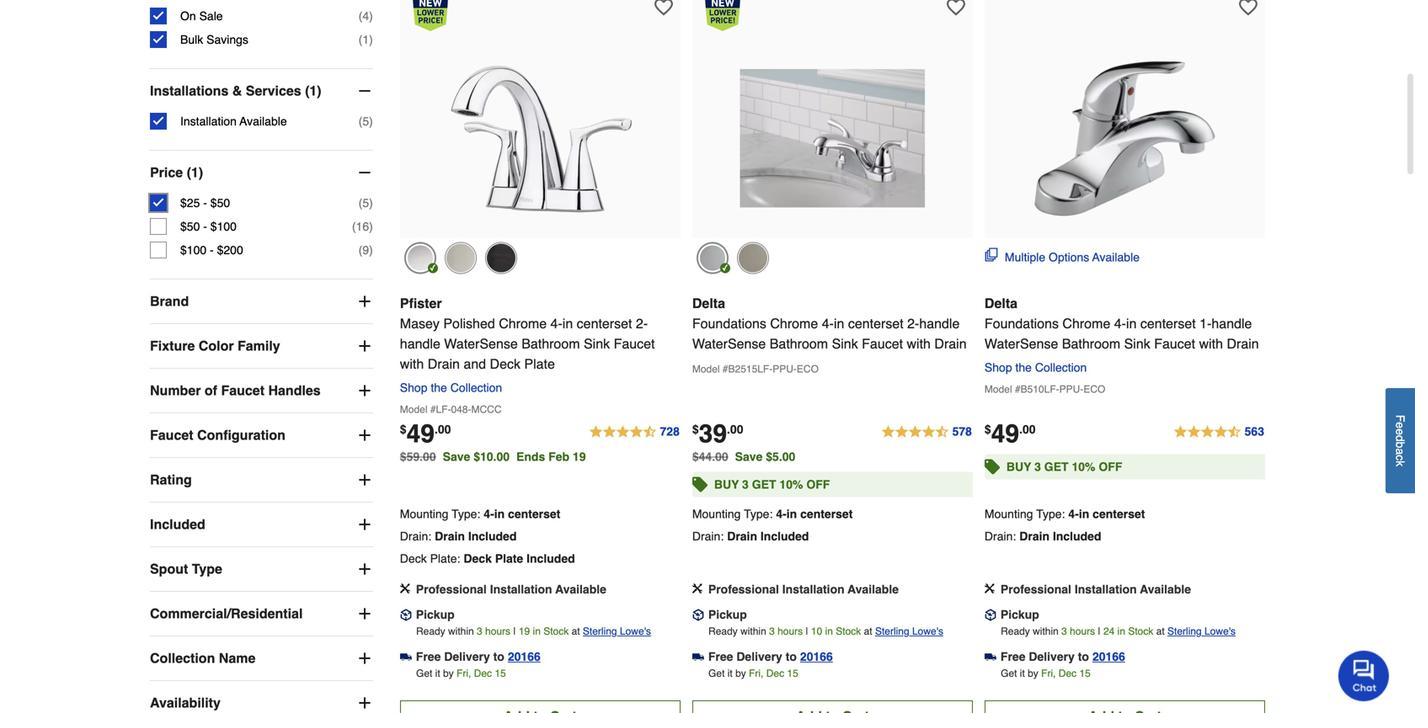 Task type: locate. For each thing, give the bounding box(es) containing it.
048-
[[451, 404, 472, 416]]

drain: drain included up assembly image
[[985, 530, 1102, 544]]

3 sterling lowe's button from the left
[[1168, 624, 1236, 641]]

2 actual price $49.00 element from the left
[[985, 420, 1036, 449]]

0 horizontal spatial chrome
[[499, 316, 547, 332]]

collection up model # b510lf-ppu-eco
[[1036, 361, 1088, 375]]

3 15 from the left
[[1080, 668, 1091, 680]]

0 horizontal spatial $50
[[180, 220, 200, 234]]

drain: drain included
[[400, 530, 517, 544], [693, 530, 809, 544], [985, 530, 1102, 544]]

3 | from the left
[[1099, 626, 1101, 638]]

within left 24 at right bottom
[[1033, 626, 1059, 638]]

by
[[443, 668, 454, 680], [736, 668, 747, 680], [1028, 668, 1039, 680]]

chrome up model # b2515lf-ppu-eco
[[771, 316, 819, 332]]

3 watersense from the left
[[985, 336, 1059, 352]]

1 horizontal spatial ready
[[709, 626, 738, 638]]

0 vertical spatial shop the collection link
[[985, 361, 1094, 375]]

) for on sale
[[369, 9, 373, 23]]

plus image inside commercial/residential button
[[356, 606, 373, 623]]

2 minus image from the top
[[356, 164, 373, 181]]

watersense up and
[[444, 336, 518, 352]]

3 it from the left
[[1020, 668, 1026, 680]]

2-
[[636, 316, 648, 332], [908, 316, 920, 332]]

20166 down 10
[[801, 651, 833, 664]]

in inside delta foundations chrome 4-in centerset 1-handle watersense bathroom sink faucet with drain
[[1127, 316, 1137, 332]]

2 49 from the left
[[992, 420, 1020, 449]]

1 horizontal spatial it
[[728, 668, 733, 680]]

available
[[240, 115, 287, 128], [1093, 251, 1140, 264], [556, 583, 607, 597], [848, 583, 899, 597], [1141, 583, 1192, 597]]

49 up "$59.00" at bottom
[[407, 420, 435, 449]]

0 horizontal spatial shop the collection link
[[400, 382, 509, 395]]

$ 49 .00 up "$59.00" at bottom
[[400, 420, 451, 449]]

3 free from the left
[[1001, 651, 1026, 664]]

1 delta from the left
[[693, 296, 726, 312]]

actual price $49.00 element up "$59.00" at bottom
[[400, 420, 451, 449]]

2 to from the left
[[786, 651, 797, 664]]

0 horizontal spatial with
[[400, 357, 424, 372]]

bathroom inside delta foundations chrome 4-in centerset 2-handle watersense bathroom sink faucet with drain
[[770, 336, 829, 352]]

delta inside delta foundations chrome 4-in centerset 2-handle watersense bathroom sink faucet with drain
[[693, 296, 726, 312]]

15 for 24
[[1080, 668, 1091, 680]]

4.5 stars image containing 578
[[881, 423, 973, 443]]

6 ) from the top
[[369, 244, 373, 257]]

3 stock from the left
[[1129, 626, 1154, 638]]

3 ready from the left
[[1001, 626, 1031, 638]]

1-
[[1200, 316, 1212, 332]]

at for 19
[[572, 626, 580, 638]]

)
[[369, 9, 373, 23], [369, 33, 373, 46], [369, 115, 373, 128], [369, 196, 373, 210], [369, 220, 373, 234], [369, 244, 373, 257]]

3 20166 from the left
[[1093, 651, 1126, 664]]

1 horizontal spatial mounting
[[693, 508, 741, 521]]

drain:
[[400, 530, 432, 544], [693, 530, 724, 544], [985, 530, 1017, 544]]

15
[[495, 668, 506, 680], [788, 668, 799, 680], [1080, 668, 1091, 680]]

0 horizontal spatial .00
[[435, 423, 451, 437]]

19 for feb
[[573, 451, 586, 464]]

within down 'plate:'
[[448, 626, 474, 638]]

with inside pfister masey polished chrome 4-in centerset 2- handle watersense bathroom sink faucet with drain and deck plate
[[400, 357, 424, 372]]

2 horizontal spatial at
[[1157, 626, 1165, 638]]

2 ( 5 ) from the top
[[359, 196, 373, 210]]

20166 button down ready within 3 hours | 19 in stock at sterling lowe's
[[508, 649, 541, 666]]

ppu- down delta foundations chrome 4-in centerset 2-handle watersense bathroom sink faucet with drain
[[773, 364, 797, 376]]

price
[[150, 165, 183, 180]]

watersense up b510lf-
[[985, 336, 1059, 352]]

19 down deck plate: deck plate included
[[519, 626, 530, 638]]

$50 down $25
[[180, 220, 200, 234]]

2 horizontal spatial model
[[985, 384, 1013, 396]]

savings save $10.00 element
[[443, 451, 593, 464]]

plate
[[525, 357, 555, 372], [495, 553, 524, 566]]

1 horizontal spatial shop the collection link
[[985, 361, 1094, 375]]

20166 button for 24
[[1093, 649, 1126, 666]]

at for 10
[[864, 626, 873, 638]]

save left the $10.00 at the bottom left of the page
[[443, 451, 471, 464]]

3 for ready within 3 hours | 10 in stock at sterling lowe's
[[770, 626, 775, 638]]

mounting up 'plate:'
[[400, 508, 449, 521]]

1 horizontal spatial sterling
[[876, 626, 910, 638]]

truck filled image
[[400, 652, 412, 664], [693, 652, 704, 664]]

bathroom inside delta foundations chrome 4-in centerset 1-handle watersense bathroom sink faucet with drain
[[1063, 336, 1121, 352]]

1 get from the left
[[416, 668, 433, 680]]

.00
[[435, 423, 451, 437], [727, 423, 744, 437], [1020, 423, 1036, 437]]

lowe's for ready within 3 hours | 10 in stock at sterling lowe's
[[913, 626, 944, 638]]

pickup for ready within 3 hours | 19 in stock at sterling lowe's
[[416, 609, 455, 622]]

1 horizontal spatial drain: drain included
[[693, 530, 809, 544]]

model left lf-
[[400, 404, 428, 416]]

1 vertical spatial -
[[203, 220, 207, 234]]

$ 49 .00
[[400, 420, 451, 449], [985, 420, 1036, 449]]

0 horizontal spatial sterling
[[583, 626, 617, 638]]

$100 up $200
[[211, 220, 237, 234]]

1 vertical spatial eco
[[1084, 384, 1106, 396]]

delivery for ready within 3 hours | 10 in stock at sterling lowe's
[[737, 651, 783, 664]]

get it by fri, dec 15 down ready within 3 hours | 19 in stock at sterling lowe's
[[416, 668, 506, 680]]

1 horizontal spatial delivery
[[737, 651, 783, 664]]

professional installation available up 24 at right bottom
[[1001, 583, 1192, 597]]

bathroom for foundations chrome 4-in centerset 1-handle watersense bathroom sink faucet with drain
[[1063, 336, 1121, 352]]

delta inside delta foundations chrome 4-in centerset 1-handle watersense bathroom sink faucet with drain
[[985, 296, 1018, 312]]

shop the collection link for watersense
[[985, 361, 1094, 375]]

with inside delta foundations chrome 4-in centerset 1-handle watersense bathroom sink faucet with drain
[[1200, 336, 1224, 352]]

professional installation available up 10
[[709, 583, 899, 597]]

hours left 10
[[778, 626, 803, 638]]

1 within from the left
[[448, 626, 474, 638]]

drain: down tag filled icon
[[693, 530, 724, 544]]

delta for delta foundations chrome 4-in centerset 1-handle watersense bathroom sink faucet with drain
[[985, 296, 1018, 312]]

assembly image
[[400, 584, 410, 594], [693, 584, 703, 594]]

2 4.5 stars image from the left
[[881, 423, 973, 443]]

2 5 from the top
[[363, 196, 369, 210]]

$10.00
[[474, 451, 510, 464]]

the for handle
[[431, 382, 447, 395]]

19 right feb
[[573, 451, 586, 464]]

4.5 stars image for $44.00 save $5.00
[[881, 423, 973, 443]]

20166 button down 10
[[801, 649, 833, 666]]

20166 button
[[508, 649, 541, 666], [801, 649, 833, 666], [1093, 649, 1126, 666]]

19 for |
[[519, 626, 530, 638]]

hours down deck plate: deck plate included
[[486, 626, 511, 638]]

1 brushed nickel image from the left
[[445, 242, 477, 274]]

2 free delivery to 20166 from the left
[[709, 651, 833, 664]]

number
[[150, 383, 201, 399]]

3 left 24 at right bottom
[[1062, 626, 1068, 638]]

hours
[[486, 626, 511, 638], [778, 626, 803, 638], [1071, 626, 1096, 638]]

1 | from the left
[[514, 626, 516, 638]]

sink inside delta foundations chrome 4-in centerset 1-handle watersense bathroom sink faucet with drain
[[1125, 336, 1151, 352]]

mounting down tag filled image
[[985, 508, 1034, 521]]

2 horizontal spatial within
[[1033, 626, 1059, 638]]

2 vertical spatial -
[[210, 244, 214, 257]]

2 sterling from the left
[[876, 626, 910, 638]]

0 horizontal spatial shop the collection
[[400, 382, 503, 395]]

1 horizontal spatial dec
[[767, 668, 785, 680]]

2 horizontal spatial drain:
[[985, 530, 1017, 544]]

1 horizontal spatial shop the collection
[[985, 361, 1088, 375]]

buy 3 get 10% off down $5.00
[[715, 478, 830, 492]]

4.5 stars image containing 728
[[589, 423, 681, 443]]

$ inside $ 39 .00
[[693, 423, 699, 437]]

within for ready within 3 hours | 19 in stock at sterling lowe's
[[448, 626, 474, 638]]

2 delta from the left
[[985, 296, 1018, 312]]

0 horizontal spatial to
[[494, 651, 505, 664]]

model
[[693, 364, 720, 376], [985, 384, 1013, 396], [400, 404, 428, 416]]

deck right and
[[490, 357, 521, 372]]

chrome right polished at the top left of the page
[[499, 316, 547, 332]]

installation
[[180, 115, 237, 128], [490, 583, 553, 597], [783, 583, 845, 597], [1075, 583, 1138, 597]]

1 horizontal spatial plate
[[525, 357, 555, 372]]

in inside delta foundations chrome 4-in centerset 2-handle watersense bathroom sink faucet with drain
[[834, 316, 845, 332]]

0 horizontal spatial mounting type: 4-in centerset
[[400, 508, 561, 521]]

5 plus image from the top
[[356, 695, 373, 712]]

fri,
[[457, 668, 471, 680], [749, 668, 764, 680], [1042, 668, 1056, 680]]

handle for 2-
[[920, 316, 960, 332]]

actual price $49.00 element up tag filled image
[[985, 420, 1036, 449]]

0 vertical spatial get
[[1045, 461, 1069, 474]]

within for ready within 3 hours | 10 in stock at sterling lowe's
[[741, 626, 767, 638]]

plus image inside number of faucet handles "button"
[[356, 383, 373, 400]]

2 delivery from the left
[[737, 651, 783, 664]]

plus image
[[356, 293, 373, 310], [356, 338, 373, 355], [356, 383, 373, 400], [356, 427, 373, 444], [356, 517, 373, 534]]

0 horizontal spatial brushed nickel image
[[445, 242, 477, 274]]

the up lf-
[[431, 382, 447, 395]]

(1) right services
[[305, 83, 322, 99]]

0 horizontal spatial pickup
[[416, 609, 455, 622]]

1 horizontal spatial #
[[723, 364, 729, 376]]

3 lowe's from the left
[[1205, 626, 1236, 638]]

handle inside delta foundations chrome 4-in centerset 1-handle watersense bathroom sink faucet with drain
[[1212, 316, 1253, 332]]

model # b510lf-ppu-eco
[[985, 384, 1106, 396]]

collection for bathroom
[[1036, 361, 1088, 375]]

number of faucet handles
[[150, 383, 321, 399]]

heart outline image
[[947, 0, 966, 17]]

buy 3 get 10% off
[[1007, 461, 1123, 474], [715, 478, 830, 492]]

2 horizontal spatial mounting
[[985, 508, 1034, 521]]

free for ready within 3 hours | 24 in stock at sterling lowe's
[[1001, 651, 1026, 664]]

faucet inside "button"
[[221, 383, 265, 399]]

handle inside pfister masey polished chrome 4-in centerset 2- handle watersense bathroom sink faucet with drain and deck plate
[[400, 336, 441, 352]]

heart outline image
[[655, 0, 673, 17], [1240, 0, 1258, 17]]

shop the collection link
[[985, 361, 1094, 375], [400, 382, 509, 395]]

truck filled image for ready within 3 hours | 10 in stock at sterling lowe's
[[693, 652, 704, 664]]

1 lowe's from the left
[[620, 626, 651, 638]]

2 horizontal spatial drain: drain included
[[985, 530, 1102, 544]]

3 to from the left
[[1079, 651, 1090, 664]]

bathroom inside pfister masey polished chrome 4-in centerset 2- handle watersense bathroom sink faucet with drain and deck plate
[[522, 336, 580, 352]]

2 plus image from the top
[[356, 338, 373, 355]]

free
[[416, 651, 441, 664], [709, 651, 734, 664], [1001, 651, 1026, 664]]

1 get it by fri, dec 15 from the left
[[416, 668, 506, 680]]

2 at from the left
[[864, 626, 873, 638]]

sink inside delta foundations chrome 4-in centerset 2-handle watersense bathroom sink faucet with drain
[[832, 336, 859, 352]]

delivery for ready within 3 hours | 24 in stock at sterling lowe's
[[1029, 651, 1075, 664]]

0 vertical spatial eco
[[797, 364, 819, 376]]

assembly image
[[985, 584, 995, 594]]

1 truck filled image from the left
[[400, 652, 412, 664]]

shop up model # b510lf-ppu-eco
[[985, 361, 1013, 375]]

watersense inside delta foundations chrome 4-in centerset 1-handle watersense bathroom sink faucet with drain
[[985, 336, 1059, 352]]

20166 button for 19
[[508, 649, 541, 666]]

3 bathroom from the left
[[1063, 336, 1121, 352]]

options
[[1049, 251, 1090, 264]]

get it by fri, dec 15 down the ready within 3 hours | 10 in stock at sterling lowe's
[[709, 668, 799, 680]]

color
[[199, 338, 234, 354]]

0 horizontal spatial collection
[[150, 651, 215, 667]]

1 horizontal spatial $
[[693, 423, 699, 437]]

4
[[363, 9, 369, 23]]

brushed nickel image for polished chrome icon
[[445, 242, 477, 274]]

shop up model # lf-048-mccc
[[400, 382, 428, 395]]

) up the ( 1 )
[[369, 9, 373, 23]]

ready
[[416, 626, 446, 638], [709, 626, 738, 638], [1001, 626, 1031, 638]]

dec
[[474, 668, 492, 680], [767, 668, 785, 680], [1059, 668, 1077, 680]]

.00 for $59.00
[[435, 423, 451, 437]]

get for ready within 3 hours | 24 in stock at sterling lowe's
[[1001, 668, 1018, 680]]

stock for 24
[[1129, 626, 1154, 638]]

) down 1
[[369, 115, 373, 128]]

installations
[[150, 83, 229, 99]]

minus image
[[356, 83, 373, 100], [356, 164, 373, 181]]

3 mounting type: 4-in centerset from the left
[[985, 508, 1146, 521]]

) for $25 - $50
[[369, 196, 373, 210]]

shop the collection up b510lf-
[[985, 361, 1088, 375]]

professional installation available down deck plate: deck plate included
[[416, 583, 607, 597]]

plus image for of
[[356, 383, 373, 400]]

20166 button down 24 at right bottom
[[1093, 649, 1126, 666]]

$50 - $100
[[180, 220, 237, 234]]

installations & services (1)
[[150, 83, 322, 99]]

1 dec from the left
[[474, 668, 492, 680]]

get down $5.00
[[752, 478, 777, 492]]

2 vertical spatial model
[[400, 404, 428, 416]]

watersense
[[444, 336, 518, 352], [693, 336, 766, 352], [985, 336, 1059, 352]]

delivery for ready within 3 hours | 19 in stock at sterling lowe's
[[444, 651, 490, 664]]

1 15 from the left
[[495, 668, 506, 680]]

delta down multiple
[[985, 296, 1018, 312]]

) for $50 - $100
[[369, 220, 373, 234]]

1 save from the left
[[443, 451, 471, 464]]

brushed nickel image
[[445, 242, 477, 274], [737, 242, 769, 274]]

centerset
[[577, 316, 633, 332], [849, 316, 904, 332], [1141, 316, 1197, 332], [508, 508, 561, 521], [801, 508, 853, 521], [1093, 508, 1146, 521]]

3 get it by fri, dec 15 from the left
[[1001, 668, 1091, 680]]

1 5 from the top
[[363, 115, 369, 128]]

0 vertical spatial ( 5 )
[[359, 115, 373, 128]]

ready within 3 hours | 24 in stock at sterling lowe's
[[1001, 626, 1236, 638]]

plus image inside fixture color family button
[[356, 338, 373, 355]]

1 horizontal spatial get it by fri, dec 15
[[709, 668, 799, 680]]

chrome inside delta foundations chrome 4-in centerset 2-handle watersense bathroom sink faucet with drain
[[771, 316, 819, 332]]

1 fri, from the left
[[457, 668, 471, 680]]

plus image inside collection name button
[[356, 651, 373, 668]]

pfister masey polished chrome 4-in centerset 2- handle watersense bathroom sink faucet with drain and deck plate
[[400, 296, 655, 372]]

mounting down tag filled icon
[[693, 508, 741, 521]]

faucet inside delta foundations chrome 4-in centerset 2-handle watersense bathroom sink faucet with drain
[[862, 336, 904, 352]]

pickup image
[[985, 610, 997, 621]]

5
[[363, 115, 369, 128], [363, 196, 369, 210]]

tag filled image
[[985, 456, 1000, 479]]

watersense for foundations chrome 4-in centerset 2-handle watersense bathroom sink faucet with drain
[[693, 336, 766, 352]]

collection
[[1036, 361, 1088, 375], [451, 382, 503, 395], [150, 651, 215, 667]]

stock for 19
[[544, 626, 569, 638]]

20166 down 24 at right bottom
[[1093, 651, 1126, 664]]

( 5 ) down 1
[[359, 115, 373, 128]]

free delivery to 20166 down ready within 3 hours | 19 in stock at sterling lowe's
[[416, 651, 541, 664]]

1 $ 49 .00 from the left
[[400, 420, 451, 449]]

1 horizontal spatial professional installation available
[[709, 583, 899, 597]]

delivery down ready within 3 hours | 19 in stock at sterling lowe's
[[444, 651, 490, 664]]

0 horizontal spatial 49
[[407, 420, 435, 449]]

2 horizontal spatial |
[[1099, 626, 1101, 638]]

2 horizontal spatial it
[[1020, 668, 1026, 680]]

$100
[[211, 220, 237, 234], [180, 244, 207, 257]]

4 ) from the top
[[369, 196, 373, 210]]

delivery down the ready within 3 hours | 10 in stock at sterling lowe's
[[737, 651, 783, 664]]

3 down deck plate: deck plate included
[[477, 626, 483, 638]]

delta foundations chrome 4-in centerset 2-handle watersense bathroom sink faucet with drain image
[[740, 46, 926, 231]]

plus image for availability
[[356, 695, 373, 712]]

buy right tag filled image
[[1007, 461, 1032, 474]]

2 chrome from the left
[[771, 316, 819, 332]]

1 horizontal spatial free delivery to 20166
[[709, 651, 833, 664]]

1 horizontal spatial sink
[[832, 336, 859, 352]]

5 plus image from the top
[[356, 517, 373, 534]]

0 horizontal spatial the
[[431, 382, 447, 395]]

3 plus image from the top
[[356, 383, 373, 400]]

0 vertical spatial $100
[[211, 220, 237, 234]]

free delivery to 20166 down 24 at right bottom
[[1001, 651, 1126, 664]]

1 to from the left
[[494, 651, 505, 664]]

plus image inside rating button
[[356, 472, 373, 489]]

0 horizontal spatial dec
[[474, 668, 492, 680]]

0 vertical spatial -
[[203, 196, 207, 210]]

0 horizontal spatial professional
[[416, 583, 487, 597]]

drain: up assembly image
[[985, 530, 1017, 544]]

- down $25 - $50
[[203, 220, 207, 234]]

0 horizontal spatial |
[[514, 626, 516, 638]]

with
[[907, 336, 931, 352], [1200, 336, 1224, 352], [400, 357, 424, 372]]

10
[[812, 626, 823, 638]]

and
[[464, 357, 486, 372]]

3 delivery from the left
[[1029, 651, 1075, 664]]

3 at from the left
[[1157, 626, 1165, 638]]

0 horizontal spatial 19
[[519, 626, 530, 638]]

0 horizontal spatial buy 3 get 10% off
[[715, 478, 830, 492]]

e up d
[[1394, 423, 1408, 429]]

drain inside delta foundations chrome 4-in centerset 2-handle watersense bathroom sink faucet with drain
[[935, 336, 967, 352]]

fri, down ready within 3 hours | 24 in stock at sterling lowe's
[[1042, 668, 1056, 680]]

4-
[[551, 316, 563, 332], [822, 316, 834, 332], [1115, 316, 1127, 332], [484, 508, 495, 521], [777, 508, 787, 521], [1069, 508, 1080, 521]]

0 horizontal spatial drain:
[[400, 530, 432, 544]]

4 plus image from the top
[[356, 427, 373, 444]]

at
[[572, 626, 580, 638], [864, 626, 873, 638], [1157, 626, 1165, 638]]

0 horizontal spatial type:
[[452, 508, 481, 521]]

2 20166 button from the left
[[801, 649, 833, 666]]

1 horizontal spatial (1)
[[305, 83, 322, 99]]

4.5 stars image for $59.00 save $10.00 ends feb 19
[[589, 423, 681, 443]]

centerset inside pfister masey polished chrome 4-in centerset 2- handle watersense bathroom sink faucet with drain and deck plate
[[577, 316, 633, 332]]

1 delivery from the left
[[444, 651, 490, 664]]

drain
[[935, 336, 967, 352], [1228, 336, 1260, 352], [428, 357, 460, 372], [435, 530, 465, 544], [728, 530, 758, 544], [1020, 530, 1050, 544]]

2 horizontal spatial bathroom
[[1063, 336, 1121, 352]]

eco
[[797, 364, 819, 376], [1084, 384, 1106, 396]]

2 horizontal spatial chrome
[[1063, 316, 1111, 332]]

20166 button for 10
[[801, 649, 833, 666]]

3 dec from the left
[[1059, 668, 1077, 680]]

0 horizontal spatial 10%
[[780, 478, 804, 492]]

2- inside pfister masey polished chrome 4-in centerset 2- handle watersense bathroom sink faucet with drain and deck plate
[[636, 316, 648, 332]]

to
[[494, 651, 505, 664], [786, 651, 797, 664], [1079, 651, 1090, 664]]

4.5 stars image containing 563
[[1174, 423, 1266, 443]]

1 horizontal spatial buy
[[1007, 461, 1032, 474]]

minus image for price (1)
[[356, 164, 373, 181]]

plate right and
[[525, 357, 555, 372]]

actual price $49.00 element
[[400, 420, 451, 449], [985, 420, 1036, 449]]

pickup image
[[400, 610, 412, 621], [693, 610, 704, 621]]

3 sterling from the left
[[1168, 626, 1202, 638]]

- right $25
[[203, 196, 207, 210]]

plus image
[[356, 472, 373, 489], [356, 561, 373, 578], [356, 606, 373, 623], [356, 651, 373, 668], [356, 695, 373, 712]]

at for 24
[[1157, 626, 1165, 638]]

.00 up $44.00 save $5.00
[[727, 423, 744, 437]]

1 free delivery to 20166 from the left
[[416, 651, 541, 664]]

2 2- from the left
[[908, 316, 920, 332]]

rating button
[[150, 459, 373, 502]]

with for 2-
[[907, 336, 931, 352]]

1 horizontal spatial sterling lowe's button
[[876, 624, 944, 641]]

0 horizontal spatial delivery
[[444, 651, 490, 664]]

$100 - $200
[[180, 244, 243, 257]]

0 horizontal spatial buy
[[715, 478, 739, 492]]

1 horizontal spatial heart outline image
[[1240, 0, 1258, 17]]

truck filled image for ready within 3 hours | 19 in stock at sterling lowe's
[[400, 652, 412, 664]]

chrome inside delta foundations chrome 4-in centerset 1-handle watersense bathroom sink faucet with drain
[[1063, 316, 1111, 332]]

0 horizontal spatial truck filled image
[[400, 652, 412, 664]]

4 plus image from the top
[[356, 651, 373, 668]]

2 15 from the left
[[788, 668, 799, 680]]

eco down delta foundations chrome 4-in centerset 2-handle watersense bathroom sink faucet with drain
[[797, 364, 819, 376]]

(
[[359, 9, 363, 23], [359, 33, 363, 46], [359, 115, 363, 128], [359, 196, 363, 210], [352, 220, 356, 234], [359, 244, 363, 257]]

( 5 ) up 16
[[359, 196, 373, 210]]

3
[[1035, 461, 1042, 474], [743, 478, 749, 492], [477, 626, 483, 638], [770, 626, 775, 638], [1062, 626, 1068, 638]]

1 horizontal spatial professional
[[709, 583, 780, 597]]

1 horizontal spatial model
[[693, 364, 720, 376]]

in
[[563, 316, 573, 332], [834, 316, 845, 332], [1127, 316, 1137, 332], [495, 508, 505, 521], [787, 508, 798, 521], [1080, 508, 1090, 521], [533, 626, 541, 638], [826, 626, 834, 638], [1118, 626, 1126, 638]]

) down 4
[[369, 33, 373, 46]]

ends
[[517, 451, 546, 464]]

2 bathroom from the left
[[770, 336, 829, 352]]

2 horizontal spatial hours
[[1071, 626, 1096, 638]]

0 horizontal spatial by
[[443, 668, 454, 680]]

foundations inside delta foundations chrome 4-in centerset 1-handle watersense bathroom sink faucet with drain
[[985, 316, 1059, 332]]

0 horizontal spatial 15
[[495, 668, 506, 680]]

pickup image for ready within 3 hours | 19 in stock at sterling lowe's
[[400, 610, 412, 621]]

3 for ready within 3 hours | 24 in stock at sterling lowe's
[[1062, 626, 1068, 638]]

1 horizontal spatial truck filled image
[[693, 652, 704, 664]]

to down the ready within 3 hours | 10 in stock at sterling lowe's
[[786, 651, 797, 664]]

| left 24 at right bottom
[[1099, 626, 1101, 638]]

0 horizontal spatial actual price $49.00 element
[[400, 420, 451, 449]]

$100 down $50 - $100
[[180, 244, 207, 257]]

|
[[514, 626, 516, 638], [806, 626, 809, 638], [1099, 626, 1101, 638]]

5 up 16
[[363, 196, 369, 210]]

fri, for ready within 3 hours | 19 in stock at sterling lowe's
[[457, 668, 471, 680]]

1 vertical spatial shop the collection
[[400, 382, 503, 395]]

3 by from the left
[[1028, 668, 1039, 680]]

2 assembly image from the left
[[693, 584, 703, 594]]

1 horizontal spatial |
[[806, 626, 809, 638]]

2 it from the left
[[728, 668, 733, 680]]

3 .00 from the left
[[1020, 423, 1036, 437]]

( 5 ) for installation available
[[359, 115, 373, 128]]

plus image inside availability button
[[356, 695, 373, 712]]

2 brushed nickel image from the left
[[737, 242, 769, 274]]

1
[[363, 33, 369, 46]]

- left $200
[[210, 244, 214, 257]]

type:
[[452, 508, 481, 521], [744, 508, 773, 521], [1037, 508, 1066, 521]]

0 vertical spatial off
[[1099, 461, 1123, 474]]

foundations up b2515lf-
[[693, 316, 767, 332]]

within left 10
[[741, 626, 767, 638]]

15 down the ready within 3 hours | 10 in stock at sterling lowe's
[[788, 668, 799, 680]]

professional installation available
[[416, 583, 607, 597], [709, 583, 899, 597], [1001, 583, 1192, 597]]

centerset inside delta foundations chrome 4-in centerset 2-handle watersense bathroom sink faucet with drain
[[849, 316, 904, 332]]

spout type
[[150, 562, 222, 577]]

drain: up 'plate:'
[[400, 530, 432, 544]]

0 horizontal spatial 20166
[[508, 651, 541, 664]]

pickup image for ready within 3 hours | 10 in stock at sterling lowe's
[[693, 610, 704, 621]]

0 vertical spatial 10%
[[1072, 461, 1096, 474]]

1 minus image from the top
[[356, 83, 373, 100]]

free delivery to 20166 for 24
[[1001, 651, 1126, 664]]

2 truck filled image from the left
[[693, 652, 704, 664]]

chrome
[[499, 316, 547, 332], [771, 316, 819, 332], [1063, 316, 1111, 332]]

to down ready within 3 hours | 24 in stock at sterling lowe's
[[1079, 651, 1090, 664]]

2 fri, from the left
[[749, 668, 764, 680]]

) up "9"
[[369, 220, 373, 234]]

collection up availability
[[150, 651, 215, 667]]

0 horizontal spatial #
[[431, 404, 436, 416]]

3 free delivery to 20166 from the left
[[1001, 651, 1126, 664]]

1 foundations from the left
[[693, 316, 767, 332]]

foundations inside delta foundations chrome 4-in centerset 2-handle watersense bathroom sink faucet with drain
[[693, 316, 767, 332]]

9
[[363, 244, 369, 257]]

1 horizontal spatial brushed nickel image
[[737, 242, 769, 274]]

0 horizontal spatial shop
[[400, 382, 428, 395]]

b
[[1394, 442, 1408, 449]]

chat invite button image
[[1339, 651, 1391, 702]]

1 pickup from the left
[[416, 609, 455, 622]]

2 ) from the top
[[369, 33, 373, 46]]

3 fri, from the left
[[1042, 668, 1056, 680]]

with for 1-
[[1200, 336, 1224, 352]]

feb
[[549, 451, 570, 464]]

3 right tag filled image
[[1035, 461, 1042, 474]]

(1)
[[305, 83, 322, 99], [187, 165, 203, 180]]

dec down the ready within 3 hours | 10 in stock at sterling lowe's
[[767, 668, 785, 680]]

2 pickup from the left
[[709, 609, 747, 622]]

0 horizontal spatial plate
[[495, 553, 524, 566]]

728 button
[[589, 423, 681, 443]]

| for 19
[[514, 626, 516, 638]]

ppu- down delta foundations chrome 4-in centerset 1-handle watersense bathroom sink faucet with drain
[[1060, 384, 1084, 396]]

2 horizontal spatial 20166
[[1093, 651, 1126, 664]]

dec down ready within 3 hours | 24 in stock at sterling lowe's
[[1059, 668, 1077, 680]]

0 vertical spatial shop
[[985, 361, 1013, 375]]

ppu- for b2515lf-
[[773, 364, 797, 376]]

1 horizontal spatial .00
[[727, 423, 744, 437]]

watersense inside delta foundations chrome 4-in centerset 2-handle watersense bathroom sink faucet with drain
[[693, 336, 766, 352]]

( 5 ) for $25 - $50
[[359, 196, 373, 210]]

get for tag filled icon
[[752, 478, 777, 492]]

bathroom
[[522, 336, 580, 352], [770, 336, 829, 352], [1063, 336, 1121, 352]]

1 ready from the left
[[416, 626, 446, 638]]

was price $44.00 element
[[693, 446, 736, 464]]

plus image inside faucet configuration button
[[356, 427, 373, 444]]

49 for buy 3 get 10% off
[[992, 420, 1020, 449]]

1 horizontal spatial within
[[741, 626, 767, 638]]

2 get from the left
[[709, 668, 725, 680]]

plus image for rating
[[356, 472, 373, 489]]

1 stock from the left
[[544, 626, 569, 638]]

chrome down multiple options available
[[1063, 316, 1111, 332]]

foundations for foundations chrome 4-in centerset 1-handle watersense bathroom sink faucet with drain
[[985, 316, 1059, 332]]

delivery
[[444, 651, 490, 664], [737, 651, 783, 664], [1029, 651, 1075, 664]]

chrome inside pfister masey polished chrome 4-in centerset 2- handle watersense bathroom sink faucet with drain and deck plate
[[499, 316, 547, 332]]

plus image inside spout type button
[[356, 561, 373, 578]]

0 horizontal spatial professional installation available
[[416, 583, 607, 597]]

1 horizontal spatial mounting type: 4-in centerset
[[693, 508, 853, 521]]

1 ) from the top
[[369, 9, 373, 23]]

0 horizontal spatial (1)
[[187, 165, 203, 180]]

with inside delta foundations chrome 4-in centerset 2-handle watersense bathroom sink faucet with drain
[[907, 336, 931, 352]]

3 20166 button from the left
[[1093, 649, 1126, 666]]

get it by fri, dec 15 down ready within 3 hours | 24 in stock at sterling lowe's
[[1001, 668, 1091, 680]]

3 chrome from the left
[[1063, 316, 1111, 332]]

ppu- for b510lf-
[[1060, 384, 1084, 396]]

dec down ready within 3 hours | 19 in stock at sterling lowe's
[[474, 668, 492, 680]]

49 for save $10.00
[[407, 420, 435, 449]]

save
[[443, 451, 471, 464], [736, 451, 763, 464]]

0 horizontal spatial off
[[807, 478, 830, 492]]

minus image up 16
[[356, 164, 373, 181]]

handle inside delta foundations chrome 4-in centerset 2-handle watersense bathroom sink faucet with drain
[[920, 316, 960, 332]]

1 bathroom from the left
[[522, 336, 580, 352]]

pfister masey polished chrome 4-in centerset 2-handle watersense bathroom sink faucet with drain and deck plate image
[[448, 46, 633, 231]]

3 left 10
[[770, 626, 775, 638]]

563
[[1245, 425, 1265, 439]]

2 within from the left
[[741, 626, 767, 638]]

20166 for 24
[[1093, 651, 1126, 664]]

actual price $49.00 element for save $10.00
[[400, 420, 451, 449]]

fri, down the ready within 3 hours | 10 in stock at sterling lowe's
[[749, 668, 764, 680]]

faucet
[[614, 336, 655, 352], [862, 336, 904, 352], [1155, 336, 1196, 352], [221, 383, 265, 399], [150, 428, 193, 443]]

model left b2515lf-
[[693, 364, 720, 376]]

$ for $44.00 save $5.00
[[693, 423, 699, 437]]

5 down 1
[[363, 115, 369, 128]]

4.5 stars image
[[589, 423, 681, 443], [881, 423, 973, 443], [1174, 423, 1266, 443]]

1 e from the top
[[1394, 423, 1408, 429]]

collection down and
[[451, 382, 503, 395]]

1 vertical spatial $50
[[180, 220, 200, 234]]

49 up tag filled image
[[992, 420, 1020, 449]]

available up ready within 3 hours | 19 in stock at sterling lowe's
[[556, 583, 607, 597]]

$ 49 .00 for save $10.00
[[400, 420, 451, 449]]

.00 down lf-
[[435, 423, 451, 437]]

model left b510lf-
[[985, 384, 1013, 396]]

.00 down b510lf-
[[1020, 423, 1036, 437]]

2 dec from the left
[[767, 668, 785, 680]]

0 horizontal spatial assembly image
[[400, 584, 410, 594]]

1 mounting type: 4-in centerset from the left
[[400, 508, 561, 521]]

0 vertical spatial shop the collection
[[985, 361, 1088, 375]]

buy 3 get 10% off for tag filled image
[[1007, 461, 1123, 474]]

shop for masey polished chrome 4-in centerset 2- handle watersense bathroom sink faucet with drain and deck plate
[[400, 382, 428, 395]]

2 horizontal spatial sterling lowe's button
[[1168, 624, 1236, 641]]

shop the collection link for handle
[[400, 382, 509, 395]]

1 plus image from the top
[[356, 293, 373, 310]]

2 watersense from the left
[[693, 336, 766, 352]]

sterling lowe's button for ready within 3 hours | 10 in stock at sterling lowe's
[[876, 624, 944, 641]]

( for on sale
[[359, 9, 363, 23]]

2 horizontal spatial get it by fri, dec 15
[[1001, 668, 1091, 680]]

2 $ 49 .00 from the left
[[985, 420, 1036, 449]]

polished
[[444, 316, 495, 332]]

1 horizontal spatial ppu-
[[1060, 384, 1084, 396]]

1 horizontal spatial assembly image
[[693, 584, 703, 594]]

1 hours from the left
[[486, 626, 511, 638]]

shop the collection link up model # lf-048-mccc
[[400, 382, 509, 395]]

to for 19
[[494, 651, 505, 664]]

1 assembly image from the left
[[400, 584, 410, 594]]

0 horizontal spatial bathroom
[[522, 336, 580, 352]]

.00 inside $ 39 .00
[[727, 423, 744, 437]]

2 vertical spatial collection
[[150, 651, 215, 667]]

# for foundations chrome 4-in centerset 1-handle watersense bathroom sink faucet with drain
[[1016, 384, 1021, 396]]

1 mounting from the left
[[400, 508, 449, 521]]



Task type: describe. For each thing, give the bounding box(es) containing it.
sterling lowe's button for ready within 3 hours | 19 in stock at sterling lowe's
[[583, 624, 651, 641]]

sterling for ready within 3 hours | 10 in stock at sterling lowe's
[[876, 626, 910, 638]]

k
[[1394, 461, 1408, 467]]

masey
[[400, 316, 440, 332]]

faucet inside pfister masey polished chrome 4-in centerset 2- handle watersense bathroom sink faucet with drain and deck plate
[[614, 336, 655, 352]]

the for watersense
[[1016, 361, 1032, 375]]

2 mounting type: 4-in centerset from the left
[[693, 508, 853, 521]]

2 professional installation available from the left
[[709, 583, 899, 597]]

728
[[660, 425, 680, 439]]

2 drain: drain included from the left
[[693, 530, 809, 544]]

included button
[[150, 503, 373, 547]]

ready within 3 hours | 10 in stock at sterling lowe's
[[709, 626, 944, 638]]

$44.00
[[693, 451, 729, 464]]

3 mounting from the left
[[985, 508, 1034, 521]]

5 for installation available
[[363, 115, 369, 128]]

- for $25
[[203, 196, 207, 210]]

3 professional installation available from the left
[[1001, 583, 1192, 597]]

available up ready within 3 hours | 24 in stock at sterling lowe's
[[1141, 583, 1192, 597]]

3 type: from the left
[[1037, 508, 1066, 521]]

$25
[[180, 196, 200, 210]]

on sale
[[180, 9, 223, 23]]

( for bulk savings
[[359, 33, 363, 46]]

multiple
[[1005, 251, 1046, 264]]

tag filled image
[[693, 473, 708, 497]]

commercial/residential button
[[150, 593, 373, 636]]

shop the collection for handle
[[400, 382, 503, 395]]

collection inside collection name button
[[150, 651, 215, 667]]

services
[[246, 83, 301, 99]]

model # lf-048-mccc
[[400, 404, 502, 416]]

commercial/residential
[[150, 606, 303, 622]]

( 9 )
[[359, 244, 373, 257]]

eco for model # b2515lf-ppu-eco
[[797, 364, 819, 376]]

mccc
[[472, 404, 502, 416]]

f
[[1394, 415, 1408, 423]]

plus image for color
[[356, 338, 373, 355]]

save for 49
[[443, 451, 471, 464]]

availability
[[150, 696, 221, 711]]

installation available
[[180, 115, 287, 128]]

3 for ready within 3 hours | 19 in stock at sterling lowe's
[[477, 626, 483, 638]]

1 heart outline image from the left
[[655, 0, 673, 17]]

dec for 19
[[474, 668, 492, 680]]

chrome for foundations chrome 4-in centerset 1-handle watersense bathroom sink faucet with drain
[[1063, 316, 1111, 332]]

$44.00 save $5.00
[[693, 451, 796, 464]]

handles
[[268, 383, 321, 399]]

spout type button
[[150, 548, 373, 592]]

brushed nickel image for chrome icon
[[737, 242, 769, 274]]

4- inside delta foundations chrome 4-in centerset 2-handle watersense bathroom sink faucet with drain
[[822, 316, 834, 332]]

( for $100 - $200
[[359, 244, 363, 257]]

drain inside pfister masey polished chrome 4-in centerset 2- handle watersense bathroom sink faucet with drain and deck plate
[[428, 357, 460, 372]]

delta for delta foundations chrome 4-in centerset 2-handle watersense bathroom sink faucet with drain
[[693, 296, 726, 312]]

buy 3 get 10% off for tag filled icon
[[715, 478, 830, 492]]

family
[[238, 338, 280, 354]]

get for ready within 3 hours | 10 in stock at sterling lowe's
[[709, 668, 725, 680]]

2 mounting from the left
[[693, 508, 741, 521]]

it for ready within 3 hours | 19 in stock at sterling lowe's
[[435, 668, 441, 680]]

39
[[699, 420, 727, 449]]

bulk savings
[[180, 33, 249, 46]]

1 professional installation available from the left
[[416, 583, 607, 597]]

plate:
[[430, 553, 461, 566]]

d
[[1394, 436, 1408, 442]]

by for ready within 3 hours | 24 in stock at sterling lowe's
[[1028, 668, 1039, 680]]

10% for tag filled icon
[[780, 478, 804, 492]]

installation up 24 at right bottom
[[1075, 583, 1138, 597]]

plus image inside brand button
[[356, 293, 373, 310]]

lowe's for ready within 3 hours | 24 in stock at sterling lowe's
[[1205, 626, 1236, 638]]

2 type: from the left
[[744, 508, 773, 521]]

model # b2515lf-ppu-eco
[[693, 364, 819, 376]]

) for bulk savings
[[369, 33, 373, 46]]

1 professional from the left
[[416, 583, 487, 597]]

$200
[[217, 244, 243, 257]]

number of faucet handles button
[[150, 369, 373, 413]]

ready for ready within 3 hours | 19 in stock at sterling lowe's
[[416, 626, 446, 638]]

included inside button
[[150, 517, 205, 533]]

new lower price image
[[413, 0, 448, 31]]

available right options
[[1093, 251, 1140, 264]]

3 drain: drain included from the left
[[985, 530, 1102, 544]]

4- inside pfister masey polished chrome 4-in centerset 2- handle watersense bathroom sink faucet with drain and deck plate
[[551, 316, 563, 332]]

fixture
[[150, 338, 195, 354]]

sink for delta foundations chrome 4-in centerset 1-handle watersense bathroom sink faucet with drain
[[1125, 336, 1151, 352]]

dec for 24
[[1059, 668, 1077, 680]]

# for masey polished chrome 4-in centerset 2- handle watersense bathroom sink faucet with drain and deck plate
[[431, 404, 436, 416]]

1 type: from the left
[[452, 508, 481, 521]]

lf-
[[436, 404, 451, 416]]

type
[[192, 562, 222, 577]]

brand button
[[150, 280, 373, 324]]

faucet configuration
[[150, 428, 286, 443]]

fri, for ready within 3 hours | 10 in stock at sterling lowe's
[[749, 668, 764, 680]]

deck left 'plate:'
[[400, 553, 427, 566]]

free for ready within 3 hours | 10 in stock at sterling lowe's
[[709, 651, 734, 664]]

free for ready within 3 hours | 19 in stock at sterling lowe's
[[416, 651, 441, 664]]

plate inside pfister masey polished chrome 4-in centerset 2- handle watersense bathroom sink faucet with drain and deck plate
[[525, 357, 555, 372]]

- for $50
[[203, 220, 207, 234]]

pfister
[[400, 296, 442, 312]]

ready within 3 hours | 19 in stock at sterling lowe's
[[416, 626, 651, 638]]

off for tag filled image
[[1099, 461, 1123, 474]]

of
[[205, 383, 217, 399]]

1 drain: from the left
[[400, 530, 432, 544]]

10% for tag filled image
[[1072, 461, 1096, 474]]

polished chrome image
[[404, 242, 436, 274]]

watersense for foundations chrome 4-in centerset 1-handle watersense bathroom sink faucet with drain
[[985, 336, 1059, 352]]

on
[[180, 9, 196, 23]]

handle for 1-
[[1212, 316, 1253, 332]]

sterling lowe's button for ready within 3 hours | 24 in stock at sterling lowe's
[[1168, 624, 1236, 641]]

$25 - $50
[[180, 196, 230, 210]]

was price $59.00 element
[[400, 446, 443, 464]]

f e e d b a c k
[[1394, 415, 1408, 467]]

( 4 )
[[359, 9, 373, 23]]

plus image inside the included button
[[356, 517, 373, 534]]

578 button
[[881, 423, 973, 443]]

3 drain: from the left
[[985, 530, 1017, 544]]

b2515lf-
[[729, 364, 773, 376]]

- for $100
[[210, 244, 214, 257]]

c
[[1394, 455, 1408, 461]]

a
[[1394, 449, 1408, 455]]

shop the collection for watersense
[[985, 361, 1088, 375]]

save for 39
[[736, 451, 763, 464]]

lowe's for ready within 3 hours | 19 in stock at sterling lowe's
[[620, 626, 651, 638]]

( for $50 - $100
[[352, 220, 356, 234]]

name
[[219, 651, 256, 667]]

sink inside pfister masey polished chrome 4-in centerset 2- handle watersense bathroom sink faucet with drain and deck plate
[[584, 336, 610, 352]]

f e e d b a c k button
[[1386, 389, 1416, 494]]

deck inside pfister masey polished chrome 4-in centerset 2- handle watersense bathroom sink faucet with drain and deck plate
[[490, 357, 521, 372]]

1 vertical spatial $100
[[180, 244, 207, 257]]

3 professional from the left
[[1001, 583, 1072, 597]]

installation up 10
[[783, 583, 845, 597]]

chrome image
[[697, 242, 729, 274]]

( 16 )
[[352, 220, 373, 234]]

in inside pfister masey polished chrome 4-in centerset 2- handle watersense bathroom sink faucet with drain and deck plate
[[563, 316, 573, 332]]

$ 39 .00
[[693, 420, 744, 449]]

installation down installations
[[180, 115, 237, 128]]

stock for 10
[[836, 626, 862, 638]]

faucet inside button
[[150, 428, 193, 443]]

get it by fri, dec 15 for ready within 3 hours | 19 in stock at sterling lowe's
[[416, 668, 506, 680]]

20166 for 19
[[508, 651, 541, 664]]

actual price $49.00 element for buy 3 get 10% off
[[985, 420, 1036, 449]]

15 for 19
[[495, 668, 506, 680]]

2 heart outline image from the left
[[1240, 0, 1258, 17]]

deck right 'plate:'
[[464, 553, 492, 566]]

free delivery to 20166 for 19
[[416, 651, 541, 664]]

available down services
[[240, 115, 287, 128]]

available up the ready within 3 hours | 10 in stock at sterling lowe's
[[848, 583, 899, 597]]

( 1 )
[[359, 33, 373, 46]]

off for tag filled icon
[[807, 478, 830, 492]]

watersense inside pfister masey polished chrome 4-in centerset 2- handle watersense bathroom sink faucet with drain and deck plate
[[444, 336, 518, 352]]

fixture color family
[[150, 338, 280, 354]]

bathroom for foundations chrome 4-in centerset 2-handle watersense bathroom sink faucet with drain
[[770, 336, 829, 352]]

to for 24
[[1079, 651, 1090, 664]]

578
[[953, 425, 973, 439]]

faucet configuration button
[[150, 414, 373, 458]]

delta foundations chrome 4-in centerset 1-handle watersense bathroom sink faucet with drain
[[985, 296, 1260, 352]]

1 vertical spatial plate
[[495, 553, 524, 566]]

ready for ready within 3 hours | 10 in stock at sterling lowe's
[[709, 626, 738, 638]]

availability button
[[150, 682, 373, 714]]

drain inside delta foundations chrome 4-in centerset 1-handle watersense bathroom sink faucet with drain
[[1228, 336, 1260, 352]]

ready for ready within 3 hours | 24 in stock at sterling lowe's
[[1001, 626, 1031, 638]]

3 down $44.00 save $5.00
[[743, 478, 749, 492]]

16
[[356, 220, 369, 234]]

&
[[232, 83, 242, 99]]

it for ready within 3 hours | 10 in stock at sterling lowe's
[[728, 668, 733, 680]]

2 professional from the left
[[709, 583, 780, 597]]

brand
[[150, 294, 189, 309]]

buy for tag filled image
[[1007, 461, 1032, 474]]

hours for 24
[[1071, 626, 1096, 638]]

delta foundations chrome 4-in centerset 2-handle watersense bathroom sink faucet with drain
[[693, 296, 967, 352]]

actual price $39.00 element
[[693, 420, 744, 449]]

delta foundations chrome 4-in centerset 1-handle watersense bathroom sink faucet with drain image
[[1033, 46, 1218, 231]]

$5.00
[[766, 451, 796, 464]]

b510lf-
[[1021, 384, 1060, 396]]

2- inside delta foundations chrome 4-in centerset 2-handle watersense bathroom sink faucet with drain
[[908, 316, 920, 332]]

1 horizontal spatial $100
[[211, 220, 237, 234]]

faucet inside delta foundations chrome 4-in centerset 1-handle watersense bathroom sink faucet with drain
[[1155, 336, 1196, 352]]

4- inside delta foundations chrome 4-in centerset 1-handle watersense bathroom sink faucet with drain
[[1115, 316, 1127, 332]]

ends feb 19 element
[[517, 451, 593, 464]]

rating
[[150, 472, 192, 488]]

truck filled image
[[985, 652, 997, 664]]

3 $ from the left
[[985, 423, 992, 437]]

hours for 10
[[778, 626, 803, 638]]

0 vertical spatial $50
[[211, 196, 230, 210]]

20166 for 10
[[801, 651, 833, 664]]

dec for 10
[[767, 668, 785, 680]]

1 drain: drain included from the left
[[400, 530, 517, 544]]

| for 24
[[1099, 626, 1101, 638]]

sterling for ready within 3 hours | 19 in stock at sterling lowe's
[[583, 626, 617, 638]]

5 for $25 - $50
[[363, 196, 369, 210]]

15 for 10
[[788, 668, 799, 680]]

price (1)
[[150, 165, 203, 180]]

2 e from the top
[[1394, 429, 1408, 436]]

$59.00 save $10.00 ends feb 19
[[400, 451, 586, 464]]

installation up ready within 3 hours | 19 in stock at sterling lowe's
[[490, 583, 553, 597]]

sale
[[199, 9, 223, 23]]

fixture color family button
[[150, 325, 373, 368]]

$59.00
[[400, 451, 436, 464]]

collection name
[[150, 651, 256, 667]]

plus image for commercial/residential
[[356, 606, 373, 623]]

centerset inside delta foundations chrome 4-in centerset 1-handle watersense bathroom sink faucet with drain
[[1141, 316, 1197, 332]]

multiple options available link
[[985, 248, 1140, 266]]

new lower price image
[[705, 0, 741, 31]]

tuscan bronze image
[[485, 242, 517, 274]]

24
[[1104, 626, 1115, 638]]

spout
[[150, 562, 188, 577]]

collection name button
[[150, 637, 373, 681]]

minus image for installations & services (1)
[[356, 83, 373, 100]]

fri, for ready within 3 hours | 24 in stock at sterling lowe's
[[1042, 668, 1056, 680]]

savings
[[207, 33, 249, 46]]

plus image for collection name
[[356, 651, 373, 668]]

by for ready within 3 hours | 19 in stock at sterling lowe's
[[443, 668, 454, 680]]

2 drain: from the left
[[693, 530, 724, 544]]

563 button
[[1174, 423, 1266, 443]]

shop for foundations chrome 4-in centerset 1-handle watersense bathroom sink faucet with drain
[[985, 361, 1013, 375]]

| for 10
[[806, 626, 809, 638]]

multiple options available
[[1005, 251, 1140, 264]]

bulk
[[180, 33, 203, 46]]



Task type: vqa. For each thing, say whether or not it's contained in the screenshot.
left pickup icon
yes



